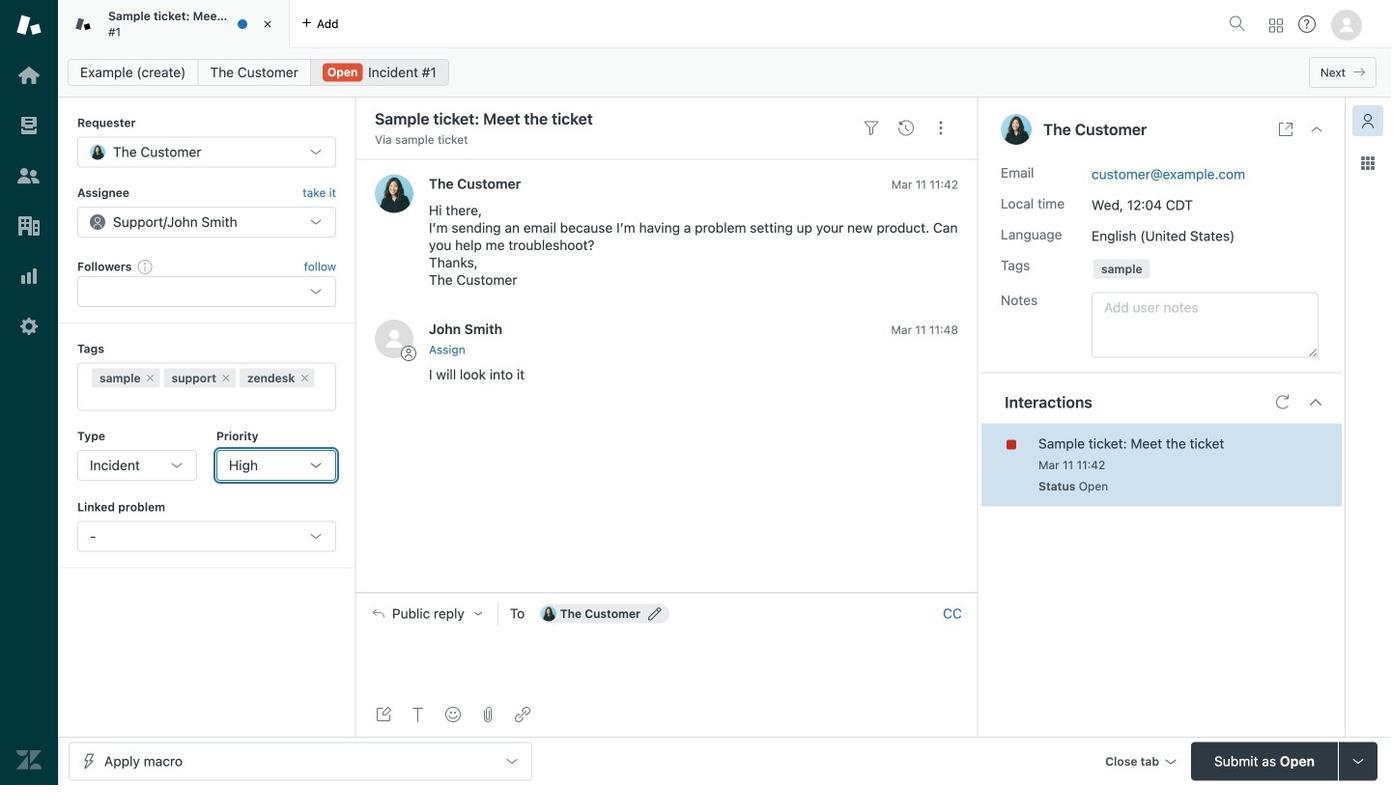 Task type: describe. For each thing, give the bounding box(es) containing it.
1 remove image from the left
[[145, 373, 156, 384]]

main element
[[0, 0, 58, 786]]

Add user notes text field
[[1092, 292, 1319, 358]]

organizations image
[[16, 214, 42, 239]]

get help image
[[1299, 15, 1316, 33]]

1 avatar image from the top
[[375, 174, 414, 213]]

remove image
[[299, 373, 311, 384]]

zendesk support image
[[16, 13, 42, 38]]

get started image
[[16, 63, 42, 88]]

Mar 11 11:48 text field
[[892, 323, 959, 337]]

2 remove image from the left
[[220, 373, 232, 384]]

reporting image
[[16, 264, 42, 289]]

close image inside tabs tab list
[[258, 14, 277, 34]]

2 avatar image from the top
[[375, 320, 414, 359]]

displays possible ticket submission types image
[[1351, 754, 1367, 770]]

filter image
[[864, 121, 880, 136]]

user image
[[1001, 114, 1032, 145]]



Task type: locate. For each thing, give the bounding box(es) containing it.
views image
[[16, 113, 42, 138]]

apps image
[[1361, 156, 1376, 171]]

tab
[[58, 0, 290, 48]]

add attachment image
[[480, 708, 496, 723]]

0 vertical spatial close image
[[258, 14, 277, 34]]

admin image
[[16, 314, 42, 339]]

customer@example.com image
[[541, 606, 557, 622]]

1 horizontal spatial remove image
[[220, 373, 232, 384]]

format text image
[[411, 708, 426, 723]]

hide composer image
[[659, 585, 675, 601]]

remove image
[[145, 373, 156, 384], [220, 373, 232, 384]]

0 horizontal spatial remove image
[[145, 373, 156, 384]]

edit user image
[[649, 607, 662, 621]]

add link (cmd k) image
[[515, 708, 531, 723]]

tabs tab list
[[58, 0, 1222, 48]]

0 vertical spatial avatar image
[[375, 174, 414, 213]]

zendesk products image
[[1270, 19, 1284, 32]]

1 horizontal spatial close image
[[1310, 122, 1325, 137]]

zendesk image
[[16, 748, 42, 773]]

0 horizontal spatial close image
[[258, 14, 277, 34]]

close image
[[258, 14, 277, 34], [1310, 122, 1325, 137]]

customers image
[[16, 163, 42, 188]]

events image
[[899, 121, 914, 136]]

1 vertical spatial close image
[[1310, 122, 1325, 137]]

Mar 11 11:42 text field
[[892, 178, 959, 191]]

1 vertical spatial avatar image
[[375, 320, 414, 359]]

customer context image
[[1361, 113, 1376, 129]]

Subject field
[[371, 107, 851, 130]]

Mar 11 11:42 text field
[[1039, 459, 1106, 472]]

info on adding followers image
[[138, 259, 153, 274]]

view more details image
[[1279, 122, 1294, 137]]

avatar image
[[375, 174, 414, 213], [375, 320, 414, 359]]

secondary element
[[58, 53, 1392, 92]]

ticket actions image
[[934, 121, 949, 136]]

conversationlabel log
[[356, 159, 978, 593]]

insert emojis image
[[446, 708, 461, 723]]

draft mode image
[[376, 708, 391, 723]]



Task type: vqa. For each thing, say whether or not it's contained in the screenshot.
Apps icon
yes



